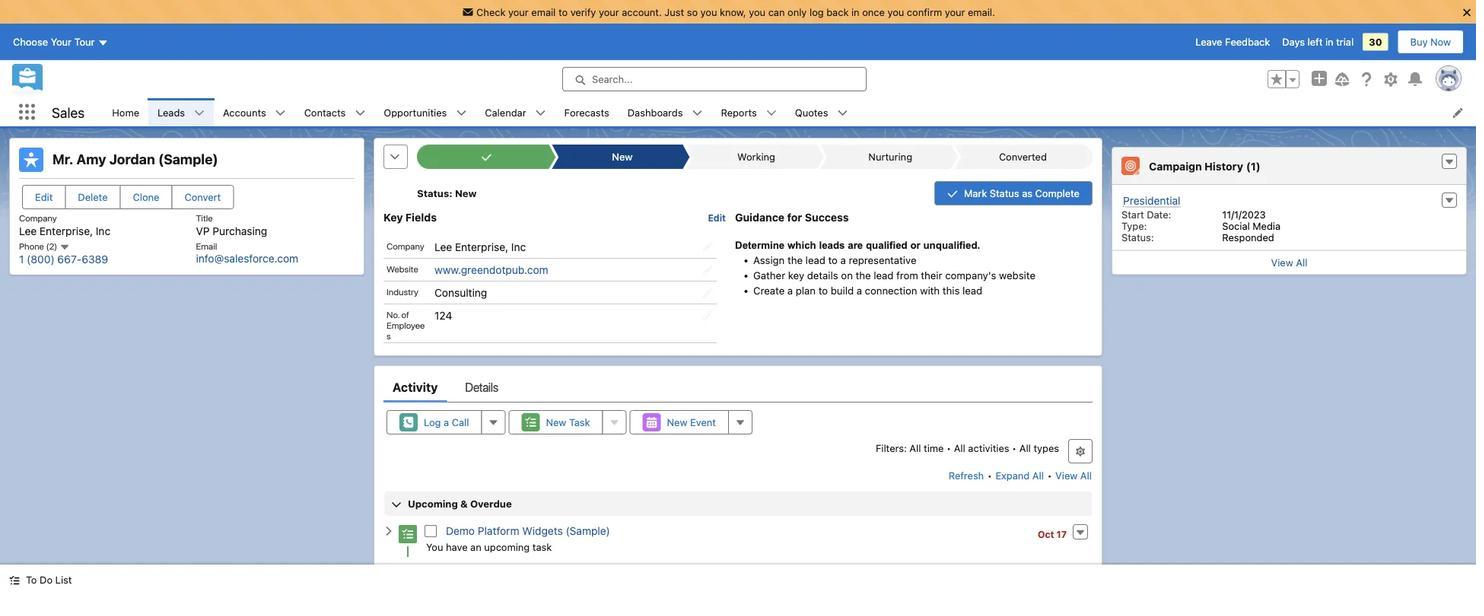 Task type: vqa. For each thing, say whether or not it's contained in the screenshot.
Acme - 650 Widgets (Sample) link -
no



Task type: locate. For each thing, give the bounding box(es) containing it.
text default image inside the campaign history element
[[1445, 157, 1455, 168]]

1 horizontal spatial lee
[[435, 240, 452, 253]]

you left 'can'
[[749, 6, 766, 18]]

1 horizontal spatial status
[[990, 188, 1020, 199]]

list containing home
[[103, 98, 1477, 126]]

text default image inside reports list item
[[766, 108, 777, 118]]

0 vertical spatial company
[[19, 213, 57, 223]]

text default image inside accounts list item
[[275, 108, 286, 118]]

3 your from the left
[[945, 6, 966, 18]]

0 horizontal spatial (sample)
[[158, 151, 218, 167]]

success
[[805, 211, 849, 224]]

text default image inside opportunities list item
[[456, 108, 467, 118]]

1 vertical spatial view
[[1056, 470, 1078, 481]]

1 horizontal spatial your
[[599, 6, 619, 18]]

view inside the campaign history element
[[1272, 257, 1294, 268]]

tab list
[[384, 372, 1093, 403]]

email.
[[968, 6, 996, 18]]

2 horizontal spatial you
[[888, 6, 905, 18]]

0 vertical spatial inc
[[96, 224, 110, 237]]

new inside "new task" button
[[546, 417, 567, 428]]

1 horizontal spatial view all link
[[1113, 250, 1467, 274]]

mark status as complete button
[[935, 181, 1093, 206]]

0 horizontal spatial view
[[1056, 470, 1078, 481]]

(sample) right widgets
[[566, 525, 610, 537]]

you right once
[[888, 6, 905, 18]]

enterprise, up www.greendotpub.com link
[[455, 240, 509, 253]]

expand all button
[[995, 463, 1045, 488]]

0 horizontal spatial edit
[[35, 191, 53, 203]]

a right the log
[[444, 417, 449, 428]]

campaign history element
[[1112, 147, 1468, 275]]

company up website
[[387, 240, 425, 251]]

nurturing
[[869, 151, 913, 163]]

mark status as complete
[[964, 188, 1080, 199]]

new down dashboards
[[612, 151, 633, 163]]

edit
[[35, 191, 53, 203], [708, 213, 726, 223]]

start date:
[[1122, 209, 1172, 220]]

an
[[471, 541, 482, 552]]

(sample) for mr. amy jordan (sample)
[[158, 151, 218, 167]]

text default image for leads
[[194, 108, 205, 118]]

choose your tour
[[13, 36, 95, 48]]

0 horizontal spatial inc
[[96, 224, 110, 237]]

0 vertical spatial view
[[1272, 257, 1294, 268]]

text default image for accounts
[[275, 108, 286, 118]]

0 vertical spatial lee
[[19, 224, 37, 237]]

title
[[196, 213, 213, 223]]

to
[[26, 574, 37, 586]]

•
[[947, 442, 952, 454], [1013, 442, 1017, 454], [988, 470, 993, 481], [1048, 470, 1052, 481]]

3 you from the left
[[888, 6, 905, 18]]

upcoming
[[408, 498, 458, 509]]

company for company lee enterprise, inc
[[19, 213, 57, 223]]

text default image left to
[[9, 575, 20, 586]]

left
[[1308, 36, 1323, 48]]

0 vertical spatial enterprise,
[[40, 224, 93, 237]]

1 horizontal spatial you
[[749, 6, 766, 18]]

check
[[477, 6, 506, 18]]

new link
[[559, 145, 683, 169]]

your left email.
[[945, 6, 966, 18]]

a inside button
[[444, 417, 449, 428]]

new inside path options list box
[[612, 151, 633, 163]]

in right the back
[[852, 6, 860, 18]]

days
[[1283, 36, 1306, 48]]

lead down 'company's' at the top of page
[[963, 285, 983, 297]]

30
[[1370, 36, 1383, 48]]

124
[[435, 309, 452, 321]]

qualified
[[866, 239, 908, 251]]

0 horizontal spatial lead
[[806, 254, 826, 266]]

clone
[[133, 191, 159, 203]]

dashboards list item
[[619, 98, 712, 126]]

the up "key"
[[788, 254, 803, 266]]

(sample) for demo platform widgets (sample)
[[566, 525, 610, 537]]

text default image inside leads list item
[[194, 108, 205, 118]]

converted
[[999, 151, 1047, 163]]

edit left guidance
[[708, 213, 726, 223]]

confirm
[[907, 6, 943, 18]]

1 horizontal spatial company
[[387, 240, 425, 251]]

to right email at the top of the page
[[559, 6, 568, 18]]

path options list box
[[417, 145, 1093, 169]]

company down edit button at the top of page
[[19, 213, 57, 223]]

lee up phone
[[19, 224, 37, 237]]

activity link
[[393, 372, 438, 403]]

lead down representative
[[874, 269, 894, 281]]

a
[[841, 254, 846, 266], [788, 285, 793, 297], [857, 285, 862, 297], [444, 417, 449, 428]]

• down types
[[1048, 470, 1052, 481]]

consulting
[[435, 286, 487, 299]]

text default image right accounts
[[275, 108, 286, 118]]

or
[[911, 239, 921, 251]]

your left email at the top of the page
[[509, 6, 529, 18]]

details
[[808, 269, 839, 281]]

view all link down types
[[1055, 463, 1093, 488]]

social media
[[1223, 220, 1281, 232]]

forecasts
[[565, 107, 610, 118]]

0 vertical spatial the
[[788, 254, 803, 266]]

phone (2)
[[19, 241, 59, 251]]

0 vertical spatial (sample)
[[158, 151, 218, 167]]

new task
[[546, 417, 590, 428]]

text default image down search... button
[[692, 108, 703, 118]]

0 vertical spatial in
[[852, 6, 860, 18]]

plan
[[796, 285, 816, 297]]

text default image
[[275, 108, 286, 118], [355, 108, 366, 118], [692, 108, 703, 118], [384, 526, 394, 537], [9, 575, 20, 586]]

1 horizontal spatial view
[[1272, 257, 1294, 268]]

1 vertical spatial company
[[387, 240, 425, 251]]

new event
[[667, 417, 716, 428]]

0 horizontal spatial enterprise,
[[40, 224, 93, 237]]

search... button
[[563, 67, 867, 91]]

email
[[196, 240, 217, 251]]

lead up details
[[806, 254, 826, 266]]

nurturing link
[[827, 145, 951, 169]]

email info@salesforce.com
[[196, 240, 299, 265]]

0 vertical spatial to
[[559, 6, 568, 18]]

www.greendotpub.com link
[[435, 263, 549, 276]]

text default image
[[194, 108, 205, 118], [456, 108, 467, 118], [536, 108, 546, 118], [766, 108, 777, 118], [838, 108, 848, 118], [1445, 157, 1455, 168], [59, 242, 70, 253]]

status left as
[[990, 188, 1020, 199]]

status inside button
[[990, 188, 1020, 199]]

1 horizontal spatial the
[[856, 269, 871, 281]]

your right verify
[[599, 6, 619, 18]]

2 status from the left
[[990, 188, 1020, 199]]

text default image right 'contacts'
[[355, 108, 366, 118]]

0 horizontal spatial in
[[852, 6, 860, 18]]

upcoming
[[484, 541, 530, 552]]

demo platform widgets (sample)
[[446, 525, 610, 537]]

unqualified.
[[924, 239, 981, 251]]

view down types
[[1056, 470, 1078, 481]]

text default image for opportunities
[[456, 108, 467, 118]]

company's
[[946, 269, 997, 281]]

1 horizontal spatial enterprise,
[[455, 240, 509, 253]]

new left task
[[546, 417, 567, 428]]

2 horizontal spatial your
[[945, 6, 966, 18]]

inc up 6389
[[96, 224, 110, 237]]

0 vertical spatial edit
[[35, 191, 53, 203]]

activity
[[393, 380, 438, 395]]

refresh • expand all • view all
[[949, 470, 1092, 481]]

convert
[[185, 191, 221, 203]]

0 horizontal spatial your
[[509, 6, 529, 18]]

text default image inside quotes list item
[[838, 108, 848, 118]]

log
[[424, 417, 441, 428]]

view down media
[[1272, 257, 1294, 268]]

enterprise, up (2)
[[40, 224, 93, 237]]

2 vertical spatial to
[[819, 285, 828, 297]]

text default image for contacts
[[355, 108, 366, 118]]

1 your from the left
[[509, 6, 529, 18]]

details
[[466, 380, 499, 395]]

text default image for calendar
[[536, 108, 546, 118]]

the right on
[[856, 269, 871, 281]]

1 vertical spatial lee
[[435, 240, 452, 253]]

a right build
[[857, 285, 862, 297]]

company inside company lee enterprise, inc
[[19, 213, 57, 223]]

edit inside button
[[35, 191, 53, 203]]

demo
[[446, 525, 475, 537]]

1 you from the left
[[701, 6, 717, 18]]

a left plan
[[788, 285, 793, 297]]

reports
[[721, 107, 757, 118]]

opportunities list item
[[375, 98, 476, 126]]

0 horizontal spatial lee
[[19, 224, 37, 237]]

history
[[1205, 160, 1244, 172]]

view all link
[[1113, 250, 1467, 274], [1055, 463, 1093, 488]]

accounts
[[223, 107, 266, 118]]

1 horizontal spatial in
[[1326, 36, 1334, 48]]

1 vertical spatial view all link
[[1055, 463, 1093, 488]]

• right time
[[947, 442, 952, 454]]

new inside button
[[667, 417, 688, 428]]

group
[[1268, 70, 1300, 88]]

• right activities
[[1013, 442, 1017, 454]]

view all link down media
[[1113, 250, 1467, 274]]

1 horizontal spatial lead
[[874, 269, 894, 281]]

calendar link
[[476, 98, 536, 126]]

1 horizontal spatial edit
[[708, 213, 726, 223]]

0 vertical spatial view all link
[[1113, 250, 1467, 274]]

1 vertical spatial the
[[856, 269, 871, 281]]

new for new
[[612, 151, 633, 163]]

this
[[943, 285, 960, 297]]

status up fields at the top left of the page
[[417, 188, 449, 199]]

to down details
[[819, 285, 828, 297]]

text default image inside contacts list item
[[355, 108, 366, 118]]

(sample) up the convert
[[158, 151, 218, 167]]

1 vertical spatial edit
[[708, 213, 726, 223]]

lee down fields at the top left of the page
[[435, 240, 452, 253]]

1 horizontal spatial inc
[[511, 240, 526, 253]]

edit link
[[708, 212, 726, 224]]

key fields
[[384, 211, 437, 224]]

0 horizontal spatial status
[[417, 188, 449, 199]]

new left 'event'
[[667, 417, 688, 428]]

1 vertical spatial (sample)
[[566, 525, 610, 537]]

connection
[[865, 285, 918, 297]]

new event button
[[630, 410, 729, 434]]

just
[[665, 6, 684, 18]]

status
[[417, 188, 449, 199], [990, 188, 1020, 199]]

campaign history (1)
[[1149, 160, 1261, 172]]

(800)
[[27, 253, 55, 266]]

vp
[[196, 224, 210, 237]]

you right so
[[701, 6, 717, 18]]

inc inside company lee enterprise, inc
[[96, 224, 110, 237]]

list
[[103, 98, 1477, 126]]

inc up www.greendotpub.com
[[511, 240, 526, 253]]

1 status from the left
[[417, 188, 449, 199]]

edit up company lee enterprise, inc on the left of the page
[[35, 191, 53, 203]]

1 horizontal spatial (sample)
[[566, 525, 610, 537]]

text default image for quotes
[[838, 108, 848, 118]]

responded
[[1223, 232, 1275, 243]]

on
[[841, 269, 853, 281]]

0 horizontal spatial you
[[701, 6, 717, 18]]

0 vertical spatial lead
[[806, 254, 826, 266]]

in right left
[[1326, 36, 1334, 48]]

to do list button
[[0, 565, 81, 595]]

time
[[924, 442, 944, 454]]

list
[[55, 574, 72, 586]]

verify
[[571, 6, 596, 18]]

opportunities
[[384, 107, 447, 118]]

to down leads
[[829, 254, 838, 266]]

a up on
[[841, 254, 846, 266]]

refresh button
[[948, 463, 985, 488]]

text default image inside calendar list item
[[536, 108, 546, 118]]

text default image inside dashboards list item
[[692, 108, 703, 118]]

0 horizontal spatial company
[[19, 213, 57, 223]]

reports list item
[[712, 98, 786, 126]]

0 horizontal spatial view all link
[[1055, 463, 1093, 488]]

company for company
[[387, 240, 425, 251]]

1 vertical spatial enterprise,
[[455, 240, 509, 253]]

2 horizontal spatial lead
[[963, 285, 983, 297]]

1 vertical spatial to
[[829, 254, 838, 266]]



Task type: describe. For each thing, give the bounding box(es) containing it.
industry
[[387, 286, 419, 297]]

log
[[810, 6, 824, 18]]

contacts link
[[295, 98, 355, 126]]

as
[[1022, 188, 1033, 199]]

clone button
[[120, 185, 172, 209]]

text default image for reports
[[766, 108, 777, 118]]

leads list item
[[148, 98, 214, 126]]

social
[[1223, 220, 1251, 232]]

task
[[569, 417, 590, 428]]

delete button
[[65, 185, 121, 209]]

working
[[738, 151, 776, 163]]

company lee enterprise, inc
[[19, 213, 110, 237]]

only
[[788, 6, 807, 18]]

1 vertical spatial inc
[[511, 240, 526, 253]]

accounts list item
[[214, 98, 295, 126]]

0 horizontal spatial the
[[788, 254, 803, 266]]

days left in trial
[[1283, 36, 1354, 48]]

know,
[[720, 6, 747, 18]]

have
[[446, 541, 468, 552]]

view all
[[1272, 257, 1308, 268]]

dashboards
[[628, 107, 683, 118]]

home link
[[103, 98, 148, 126]]

quotes
[[795, 107, 829, 118]]

2 vertical spatial lead
[[963, 285, 983, 297]]

website
[[387, 263, 418, 274]]

refresh
[[949, 470, 984, 481]]

purchasing
[[213, 224, 267, 237]]

choose your tour button
[[12, 30, 109, 54]]

lee inside company lee enterprise, inc
[[19, 224, 37, 237]]

key
[[788, 269, 805, 281]]

11/1/2023
[[1223, 209, 1266, 220]]

2 your from the left
[[599, 6, 619, 18]]

calendar list item
[[476, 98, 555, 126]]

log a call button
[[387, 410, 482, 434]]

dashboards link
[[619, 98, 692, 126]]

which
[[788, 239, 817, 251]]

667-
[[57, 253, 82, 266]]

demo platform widgets (sample) link
[[446, 525, 610, 537]]

new for new event
[[667, 417, 688, 428]]

tour
[[74, 36, 95, 48]]

• left expand
[[988, 470, 993, 481]]

text default image left task image
[[384, 526, 394, 537]]

contacts
[[304, 107, 346, 118]]

info@salesforce.com
[[196, 252, 299, 265]]

types
[[1034, 442, 1060, 454]]

filters:
[[876, 442, 907, 454]]

media
[[1253, 220, 1281, 232]]

converted link
[[961, 145, 1086, 169]]

new right :
[[455, 188, 477, 199]]

17
[[1057, 529, 1067, 540]]

do
[[40, 574, 53, 586]]

widgets
[[522, 525, 563, 537]]

home
[[112, 107, 139, 118]]

type:
[[1122, 220, 1147, 232]]

1
[[19, 253, 24, 266]]

guidance for success
[[735, 211, 849, 224]]

1 vertical spatial lead
[[874, 269, 894, 281]]

view all link inside the campaign history element
[[1113, 250, 1467, 274]]

presidential link
[[1124, 194, 1181, 207]]

new for new task
[[546, 417, 567, 428]]

for
[[788, 211, 803, 224]]

1 (800) 667-6389
[[19, 253, 108, 266]]

phone (2) button
[[19, 240, 70, 253]]

s
[[387, 330, 391, 341]]

convert button
[[172, 185, 234, 209]]

activities
[[969, 442, 1010, 454]]

quotes list item
[[786, 98, 858, 126]]

determine
[[735, 239, 785, 251]]

all inside the campaign history element
[[1297, 257, 1308, 268]]

no. of employee s
[[387, 309, 425, 341]]

(2)
[[46, 241, 57, 251]]

quotes link
[[786, 98, 838, 126]]

working link
[[693, 145, 817, 169]]

date:
[[1147, 209, 1172, 220]]

expand
[[996, 470, 1030, 481]]

leads
[[819, 239, 845, 251]]

call
[[452, 417, 469, 428]]

1 vertical spatial in
[[1326, 36, 1334, 48]]

their
[[921, 269, 943, 281]]

oct 17
[[1038, 529, 1067, 540]]

phone
[[19, 241, 44, 251]]

task image
[[399, 525, 417, 543]]

log a call
[[424, 417, 469, 428]]

build
[[831, 285, 854, 297]]

delete
[[78, 191, 108, 203]]

calendar
[[485, 107, 526, 118]]

campaign
[[1149, 160, 1202, 172]]

sales
[[52, 104, 85, 120]]

account.
[[622, 6, 662, 18]]

mr.
[[53, 151, 73, 167]]

details link
[[466, 372, 499, 403]]

tab list containing activity
[[384, 372, 1093, 403]]

guidance
[[735, 211, 785, 224]]

2 you from the left
[[749, 6, 766, 18]]

text default image inside to do list button
[[9, 575, 20, 586]]

edit button
[[22, 185, 66, 209]]

key
[[384, 211, 403, 224]]

lead image
[[19, 148, 43, 172]]

complete
[[1036, 188, 1080, 199]]

back
[[827, 6, 849, 18]]

you
[[426, 541, 443, 552]]

contacts list item
[[295, 98, 375, 126]]

are
[[848, 239, 863, 251]]

gather
[[754, 269, 786, 281]]

status:
[[1122, 232, 1155, 243]]

can
[[769, 6, 785, 18]]

enterprise, inside company lee enterprise, inc
[[40, 224, 93, 237]]

text default image inside phone (2) popup button
[[59, 242, 70, 253]]

text default image for dashboards
[[692, 108, 703, 118]]

filters: all time • all activities • all types
[[876, 442, 1060, 454]]



